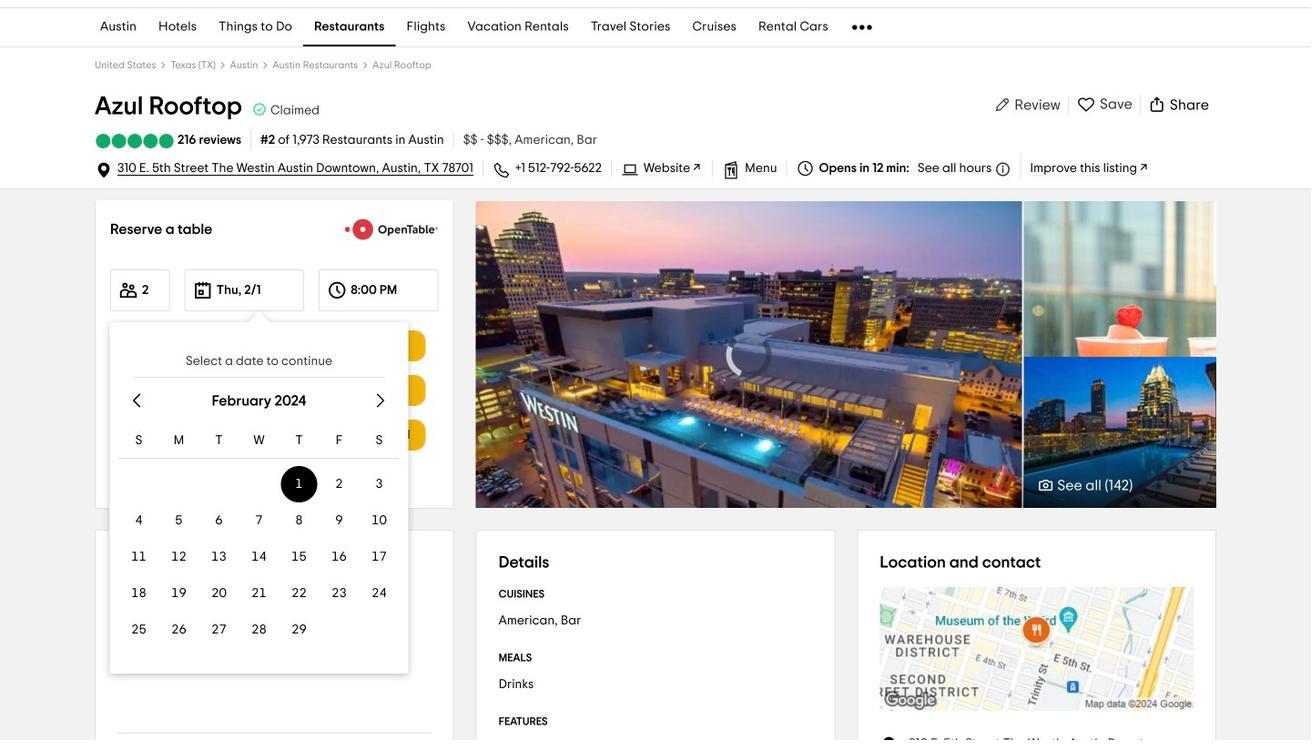Task type: locate. For each thing, give the bounding box(es) containing it.
5 row from the top
[[119, 577, 399, 610]]

next month image
[[370, 390, 392, 412]]

grid
[[119, 378, 399, 652]]

video player region
[[476, 201, 1022, 509]]

previous month image
[[126, 390, 148, 412]]

row
[[119, 424, 399, 459], [119, 468, 399, 501], [119, 504, 399, 537], [119, 541, 399, 574], [119, 577, 399, 610], [119, 614, 399, 646]]

1 row from the top
[[119, 424, 399, 459]]

row group
[[119, 468, 399, 646]]



Task type: vqa. For each thing, say whether or not it's contained in the screenshot.
fourth row from the bottom
yes



Task type: describe. For each thing, give the bounding box(es) containing it.
3 row from the top
[[119, 504, 399, 537]]

4 row from the top
[[119, 541, 399, 574]]

5.0 of 5 bubbles image
[[95, 134, 175, 148]]

6 row from the top
[[119, 614, 399, 646]]

2 row from the top
[[119, 468, 399, 501]]



